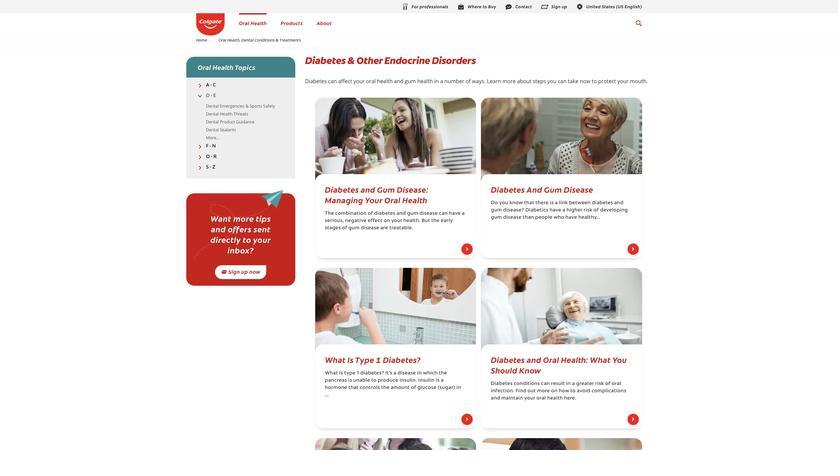 Task type: vqa. For each thing, say whether or not it's contained in the screenshot.
Crohn's
no



Task type: locate. For each thing, give the bounding box(es) containing it.
risk up healthy...
[[584, 208, 593, 213]]

diabetes
[[592, 201, 613, 206], [374, 212, 396, 217]]

that down unable
[[349, 386, 359, 391]]

& left sports
[[246, 103, 249, 109]]

products button
[[281, 20, 303, 26]]

2 horizontal spatial oral
[[612, 382, 622, 387]]

of down insulin.
[[411, 386, 416, 391]]

protect
[[599, 78, 616, 85]]

1 for type
[[357, 372, 359, 377]]

health,
[[227, 37, 241, 43]]

the
[[432, 219, 440, 224], [439, 372, 447, 377], [382, 386, 390, 391]]

2 horizontal spatial health
[[548, 397, 563, 402]]

1 for type
[[376, 355, 381, 366]]

and inside diabetes conditions can result in a greater risk of oral infection. find out more on how to avoid complications and maintain your oral health here.
[[491, 397, 501, 402]]

0 horizontal spatial on
[[384, 219, 390, 224]]

sign up icon image
[[541, 3, 549, 11]]

learn
[[487, 78, 501, 85]]

oral up complications
[[612, 382, 622, 387]]

0 horizontal spatial diabetes
[[374, 212, 396, 217]]

&
[[276, 37, 279, 43], [348, 54, 355, 67], [246, 103, 249, 109]]

and left offers
[[211, 224, 226, 235]]

of up complications
[[606, 382, 611, 387]]

the
[[325, 212, 334, 217]]

about button
[[317, 20, 332, 26]]

1 vertical spatial risk
[[596, 382, 604, 387]]

diabetes for diabetes and gum disease
[[491, 184, 525, 195]]

your
[[354, 78, 365, 85], [618, 78, 629, 85], [392, 219, 402, 224], [253, 234, 271, 245], [525, 397, 536, 402]]

1 inside what is type 1 diabetes? it's a disease in which the pancreas is unable to produce insulin. insulin is a hormone that controls the amount of glucose (sugar) in ...
[[357, 372, 359, 377]]

diabetes up developing at the top of page
[[592, 201, 613, 206]]

e
[[213, 94, 216, 99]]

insulin.
[[400, 379, 417, 384]]

have
[[550, 208, 562, 213], [449, 212, 461, 217], [566, 216, 578, 220]]

1 horizontal spatial diabetes
[[592, 201, 613, 206]]

more right out at the bottom right of the page
[[537, 389, 550, 394]]

0 horizontal spatial you
[[500, 201, 509, 206]]

1 gum from the left
[[377, 184, 395, 195]]

2 horizontal spatial more
[[537, 389, 550, 394]]

have up who
[[550, 208, 562, 213]]

1 horizontal spatial more
[[503, 78, 516, 85]]

where to buy icon image
[[457, 3, 465, 11]]

health down the "diabetes & other endocrine disorders"
[[377, 78, 393, 85]]

oral down conditions
[[537, 397, 546, 402]]

and inside want more tips and offers sent directly to your inbox?
[[211, 224, 226, 235]]

oral inside the "diabetes and gum disease: managing your oral health"
[[385, 195, 401, 206]]

of up healthy...
[[594, 208, 599, 213]]

type
[[345, 372, 356, 377]]

1 right 'type'
[[357, 372, 359, 377]]

None search field
[[635, 17, 642, 30]]

1 vertical spatial the
[[439, 372, 447, 377]]

risk up complications
[[596, 382, 604, 387]]

on up are on the left
[[384, 219, 390, 224]]

oral up health,
[[239, 20, 250, 26]]

0 vertical spatial the
[[432, 219, 440, 224]]

diabetes conditions can result in a greater risk of oral infection. find out more on how to avoid complications and maintain your oral health here.
[[491, 382, 627, 402]]

treatable.
[[390, 226, 414, 231]]

0 vertical spatial that
[[524, 201, 535, 206]]

2 vertical spatial &
[[246, 103, 249, 109]]

oral down other
[[366, 78, 376, 85]]

diabetes up combination
[[325, 184, 359, 195]]

mouth.
[[630, 78, 648, 85]]

of inside what is type 1 diabetes? it's a disease in which the pancreas is unable to produce insulin. insulin is a hormone that controls the amount of glucose (sugar) in ...
[[411, 386, 416, 391]]

to down diabetes? at the bottom left of the page
[[372, 379, 377, 384]]

diabetes up the effect
[[374, 212, 396, 217]]

oral for oral health topics
[[198, 63, 211, 72]]

oral health, dental conditions & treatments
[[219, 37, 301, 43]]

0 vertical spatial risk
[[584, 208, 593, 213]]

oral left health,
[[219, 37, 226, 43]]

on inside the combination of diabetes and gum disease can have a serious, negative effect on your health. but the early stages of gum disease are treatable.
[[384, 219, 390, 224]]

diabetes up conditions
[[491, 355, 525, 366]]

the down produce
[[382, 386, 390, 391]]

can up early
[[439, 212, 448, 217]]

0 vertical spatial you
[[548, 78, 557, 85]]

health
[[251, 20, 267, 26], [213, 63, 234, 72], [220, 111, 233, 117], [403, 195, 428, 206]]

f
[[206, 144, 209, 149]]

and up developing at the top of page
[[615, 201, 624, 206]]

1 horizontal spatial now
[[580, 78, 591, 85]]

between
[[570, 201, 591, 206]]

your down tips
[[253, 234, 271, 245]]

and up combination
[[361, 184, 376, 195]]

health inside the "diabetes and gum disease: managing your oral health"
[[403, 195, 428, 206]]

more inside diabetes conditions can result in a greater risk of oral infection. find out more on how to avoid complications and maintain your oral health here.
[[537, 389, 550, 394]]

type
[[355, 355, 374, 366]]

diabetes up the infection.
[[491, 382, 513, 387]]

r
[[214, 155, 217, 160]]

0 horizontal spatial that
[[349, 386, 359, 391]]

in up how
[[567, 382, 571, 387]]

tips
[[256, 213, 271, 224]]

what inside what is type 1 diabetes? it's a disease in which the pancreas is unable to produce insulin. insulin is a hormone that controls the amount of glucose (sugar) in ...
[[325, 372, 338, 377]]

it's
[[386, 372, 393, 377]]

diabetes inside the "diabetes and gum disease: managing your oral health"
[[325, 184, 359, 195]]

0 horizontal spatial more
[[233, 213, 254, 224]]

diabetes up the affect
[[305, 54, 346, 67]]

diabetes for diabetes can affect your oral health and gum health in a number of ways. learn more about steps you can take now to protect your mouth.
[[305, 78, 327, 85]]

d - e
[[206, 94, 216, 99]]

1 vertical spatial more
[[233, 213, 254, 224]]

stages
[[325, 226, 341, 231]]

oral up a
[[198, 63, 211, 72]]

which
[[423, 372, 438, 377]]

treatments
[[280, 37, 301, 43]]

disease up insulin.
[[398, 372, 416, 377]]

risk inside do you know that there is a link between diabetes and gum disease? diabetics have a higher risk of developing gum disease than people who have healthy...
[[584, 208, 593, 213]]

now right take at top
[[580, 78, 591, 85]]

1 vertical spatial you
[[500, 201, 509, 206]]

and down endocrine
[[394, 78, 404, 85]]

what for what is type 1 diabetes?
[[325, 355, 346, 366]]

diabetes?
[[383, 355, 421, 366]]

complications
[[592, 389, 627, 394]]

diabetes for diabetes conditions can result in a greater risk of oral infection. find out more on how to avoid complications and maintain your oral health here.
[[491, 382, 513, 387]]

and up health.
[[397, 212, 406, 217]]

what left is
[[325, 355, 346, 366]]

1 vertical spatial 1
[[357, 372, 359, 377]]

about
[[317, 20, 332, 26]]

of up the effect
[[368, 212, 373, 217]]

have down higher
[[566, 216, 578, 220]]

sealants
[[220, 127, 236, 133]]

- right a
[[210, 83, 212, 88]]

disease inside what is type 1 diabetes? it's a disease in which the pancreas is unable to produce insulin. insulin is a hormone that controls the amount of glucose (sugar) in ...
[[398, 372, 416, 377]]

1 right type
[[376, 355, 381, 366]]

0 horizontal spatial have
[[449, 212, 461, 217]]

health up oral health, dental conditions & treatments link
[[251, 20, 267, 26]]

what is type 1 diabetes? it's a disease in which the pancreas is unable to produce insulin. insulin is a hormone that controls the amount of glucose (sugar) in ...
[[325, 372, 461, 398]]

health down endocrine
[[418, 78, 433, 85]]

diabetes and oral health: what you should know
[[491, 355, 627, 376]]

infection.
[[491, 389, 515, 394]]

what left "you"
[[590, 355, 611, 366]]

oral inside dropdown button
[[198, 63, 211, 72]]

diabetes
[[305, 54, 346, 67], [305, 78, 327, 85], [325, 184, 359, 195], [491, 184, 525, 195], [491, 355, 525, 366], [491, 382, 513, 387]]

1 horizontal spatial gum
[[544, 184, 562, 195]]

you inside do you know that there is a link between diabetes and gum disease? diabetics have a higher risk of developing gum disease than people who have healthy...
[[500, 201, 509, 206]]

you
[[613, 355, 627, 366]]

disease up but
[[420, 212, 438, 217]]

a inside diabetes conditions can result in a greater risk of oral infection. find out more on how to avoid complications and maintain your oral health here.
[[572, 382, 575, 387]]

0 horizontal spatial risk
[[584, 208, 593, 213]]

health up health.
[[403, 195, 428, 206]]

2 horizontal spatial &
[[348, 54, 355, 67]]

more left tips
[[233, 213, 254, 224]]

want more tips and offers sent directly to your inbox?
[[211, 213, 271, 256]]

and
[[394, 78, 404, 85], [361, 184, 376, 195], [615, 201, 624, 206], [397, 212, 406, 217], [211, 224, 226, 235], [527, 355, 542, 366], [491, 397, 501, 402]]

on down "result"
[[552, 389, 558, 394]]

gum inside the "diabetes and gum disease: managing your oral health"
[[377, 184, 395, 195]]

diabetes inside diabetes conditions can result in a greater risk of oral infection. find out more on how to avoid complications and maintain your oral health here.
[[491, 382, 513, 387]]

now
[[580, 78, 591, 85], [250, 268, 261, 276]]

paper airplane image
[[194, 187, 287, 265]]

you
[[548, 78, 557, 85], [500, 201, 509, 206]]

you right do
[[500, 201, 509, 206]]

s - z
[[206, 165, 216, 170]]

location icon image
[[576, 3, 584, 11]]

you right steps
[[548, 78, 557, 85]]

dental health threats link
[[206, 111, 248, 117]]

gum up "link"
[[544, 184, 562, 195]]

disease
[[420, 212, 438, 217], [504, 216, 522, 220], [361, 226, 379, 231], [398, 372, 416, 377]]

2 gum from the left
[[544, 184, 562, 195]]

diabetes inside diabetes and oral health: what you should know
[[491, 355, 525, 366]]

up
[[241, 268, 248, 276]]

0 horizontal spatial &
[[246, 103, 249, 109]]

0 horizontal spatial health
[[377, 78, 393, 85]]

d
[[206, 94, 210, 99]]

& right the conditions
[[276, 37, 279, 43]]

produce
[[378, 379, 399, 384]]

0 vertical spatial 1
[[376, 355, 381, 366]]

of inside do you know that there is a link between diabetes and gum disease? diabetics have a higher risk of developing gum disease than people who have healthy...
[[594, 208, 599, 213]]

1 horizontal spatial &
[[276, 37, 279, 43]]

is right the 'there'
[[550, 201, 554, 206]]

1 vertical spatial diabetes
[[374, 212, 396, 217]]

diabetes up know
[[491, 184, 525, 195]]

0 horizontal spatial oral
[[366, 78, 376, 85]]

your down out at the bottom right of the page
[[525, 397, 536, 402]]

now right up
[[250, 268, 261, 276]]

a inside the combination of diabetes and gum disease can have a serious, negative effect on your health. but the early stages of gum disease are treatable.
[[462, 212, 465, 217]]

1 horizontal spatial risk
[[596, 382, 604, 387]]

what up pancreas at the bottom left of page
[[325, 372, 338, 377]]

in up insulin
[[418, 372, 422, 377]]

healthy...
[[579, 216, 601, 220]]

to left protect at the top of the page
[[592, 78, 597, 85]]

0 horizontal spatial gum
[[377, 184, 395, 195]]

disease down disease?
[[504, 216, 522, 220]]

2 vertical spatial oral
[[537, 397, 546, 402]]

- right f
[[210, 144, 211, 149]]

who
[[554, 216, 565, 220]]

oral right the your
[[385, 195, 401, 206]]

there
[[536, 201, 549, 206]]

diabetes left the affect
[[305, 78, 327, 85]]

risk
[[584, 208, 593, 213], [596, 382, 604, 387]]

are
[[381, 226, 388, 231]]

early
[[441, 219, 453, 224]]

what inside diabetes and oral health: what you should know
[[590, 355, 611, 366]]

do
[[491, 201, 498, 206]]

& left other
[[348, 54, 355, 67]]

for professionals icon image
[[401, 3, 409, 11]]

gum left disease:
[[377, 184, 395, 195]]

can
[[328, 78, 337, 85], [558, 78, 567, 85], [439, 212, 448, 217], [541, 382, 550, 387]]

health up c
[[213, 63, 234, 72]]

other
[[357, 54, 383, 67]]

0 vertical spatial more
[[503, 78, 516, 85]]

and inside the "diabetes and gum disease: managing your oral health"
[[361, 184, 376, 195]]

- left r
[[211, 155, 213, 160]]

- left e
[[211, 94, 212, 99]]

gum for and
[[377, 184, 395, 195]]

the right but
[[432, 219, 440, 224]]

1 horizontal spatial on
[[552, 389, 558, 394]]

that inside do you know that there is a link between diabetes and gum disease? diabetics have a higher risk of developing gum disease than people who have healthy...
[[524, 201, 535, 206]]

take
[[568, 78, 579, 85]]

0 horizontal spatial 1
[[357, 372, 359, 377]]

dental
[[242, 37, 254, 43], [206, 103, 219, 109], [206, 111, 219, 117], [206, 119, 219, 125], [206, 127, 219, 133]]

2 vertical spatial more
[[537, 389, 550, 394]]

can left "result"
[[541, 382, 550, 387]]

1 horizontal spatial you
[[548, 78, 557, 85]]

oral for oral health, dental conditions & treatments
[[219, 37, 226, 43]]

is down "which"
[[436, 379, 440, 384]]

your up "treatable."
[[392, 219, 402, 224]]

that up diabetics
[[524, 201, 535, 206]]

and down the infection.
[[491, 397, 501, 402]]

oral health topics button
[[186, 57, 295, 78]]

to
[[592, 78, 597, 85], [243, 234, 251, 245], [372, 379, 377, 384], [571, 389, 576, 394]]

0 vertical spatial diabetes
[[592, 201, 613, 206]]

have up early
[[449, 212, 461, 217]]

- for o
[[211, 155, 213, 160]]

health up 'product'
[[220, 111, 233, 117]]

that
[[524, 201, 535, 206], [349, 386, 359, 391]]

the right "which"
[[439, 372, 447, 377]]

oral for oral health
[[239, 20, 250, 26]]

more inside want more tips and offers sent directly to your inbox?
[[233, 213, 254, 224]]

dental sealants link
[[206, 127, 236, 133]]

1 horizontal spatial 1
[[376, 355, 381, 366]]

can left take at top
[[558, 78, 567, 85]]

0 vertical spatial on
[[384, 219, 390, 224]]

health down how
[[548, 397, 563, 402]]

oral health button
[[239, 20, 267, 26]]

1 vertical spatial &
[[348, 54, 355, 67]]

health inside diabetes conditions can result in a greater risk of oral infection. find out more on how to avoid complications and maintain your oral health here.
[[548, 397, 563, 402]]

can inside the combination of diabetes and gum disease can have a serious, negative effect on your health. but the early stages of gum disease are treatable.
[[439, 212, 448, 217]]

1 vertical spatial that
[[349, 386, 359, 391]]

what
[[325, 355, 346, 366], [590, 355, 611, 366], [325, 372, 338, 377]]

to up here.
[[571, 389, 576, 394]]

oral left health:
[[543, 355, 560, 366]]

in
[[435, 78, 439, 85], [418, 372, 422, 377], [567, 382, 571, 387], [457, 386, 461, 391]]

risk inside diabetes conditions can result in a greater risk of oral infection. find out more on how to avoid complications and maintain your oral health here.
[[596, 382, 604, 387]]

1 vertical spatial on
[[552, 389, 558, 394]]

more right 'learn'
[[503, 78, 516, 85]]

disease:
[[397, 184, 429, 195]]

and up conditions
[[527, 355, 542, 366]]

0 horizontal spatial now
[[250, 268, 261, 276]]

- right "s"
[[210, 165, 211, 170]]

about
[[517, 78, 532, 85]]

1 horizontal spatial that
[[524, 201, 535, 206]]

to left sent
[[243, 234, 251, 245]]

dental emergencies & sports safety dental health threats dental product guidance dental sealants more...
[[206, 103, 275, 141]]



Task type: describe. For each thing, give the bounding box(es) containing it.
is left 'type'
[[339, 372, 343, 377]]

inbox?
[[228, 245, 254, 256]]

negative
[[345, 219, 367, 224]]

serious,
[[325, 219, 344, 224]]

developing
[[601, 208, 628, 213]]

diabetes and gum disease: managing your oral health
[[325, 184, 429, 206]]

colgate® logo image
[[196, 13, 225, 36]]

diabetes for diabetes and oral health: what you should know
[[491, 355, 525, 366]]

effect
[[368, 219, 383, 224]]

want
[[211, 213, 231, 224]]

is
[[348, 355, 354, 366]]

conditions
[[514, 382, 540, 387]]

your inside diabetes conditions can result in a greater risk of oral infection. find out more on how to avoid complications and maintain your oral health here.
[[525, 397, 536, 402]]

a - c button
[[186, 83, 295, 88]]

health inside dental emergencies & sports safety dental health threats dental product guidance dental sealants more...
[[220, 111, 233, 117]]

is down 'type'
[[349, 379, 352, 384]]

can left the affect
[[328, 78, 337, 85]]

f - n button
[[186, 144, 295, 149]]

the combination of diabetes and gum disease can have a serious, negative effect on your health. but the early stages of gum disease are treatable.
[[325, 212, 465, 231]]

your right protect at the top of the page
[[618, 78, 629, 85]]

diabetes & other endocrine disorders
[[305, 54, 476, 67]]

disorders
[[432, 54, 476, 67]]

c
[[213, 83, 216, 88]]

pancreas
[[325, 379, 347, 384]]

home
[[196, 37, 207, 43]]

- for a
[[210, 83, 212, 88]]

1 horizontal spatial oral
[[537, 397, 546, 402]]

in left number
[[435, 78, 439, 85]]

o - r
[[206, 155, 217, 160]]

safety
[[263, 103, 275, 109]]

dental emergencies & sports safety link
[[206, 103, 275, 109]]

1 vertical spatial oral
[[612, 382, 622, 387]]

oral inside diabetes and oral health: what you should know
[[543, 355, 560, 366]]

that inside what is type 1 diabetes? it's a disease in which the pancreas is unable to produce insulin. insulin is a hormone that controls the amount of glucose (sugar) in ...
[[349, 386, 359, 391]]

result
[[551, 382, 565, 387]]

and inside diabetes and oral health: what you should know
[[527, 355, 542, 366]]

your inside want more tips and offers sent directly to your inbox?
[[253, 234, 271, 245]]

1 horizontal spatial have
[[550, 208, 562, 213]]

1 horizontal spatial health
[[418, 78, 433, 85]]

o
[[206, 155, 210, 160]]

guidance
[[236, 119, 255, 125]]

products
[[281, 20, 303, 26]]

on inside diabetes conditions can result in a greater risk of oral infection. find out more on how to avoid complications and maintain your oral health here.
[[552, 389, 558, 394]]

0 vertical spatial oral
[[366, 78, 376, 85]]

have inside the combination of diabetes and gum disease can have a serious, negative effect on your health. but the early stages of gum disease are treatable.
[[449, 212, 461, 217]]

health inside dropdown button
[[213, 63, 234, 72]]

f - n
[[206, 144, 216, 149]]

diabetics
[[526, 208, 549, 213]]

can inside diabetes conditions can result in a greater risk of oral infection. find out more on how to avoid complications and maintain your oral health here.
[[541, 382, 550, 387]]

out
[[528, 389, 536, 394]]

threats
[[234, 111, 248, 117]]

& inside dental emergencies & sports safety dental health threats dental product guidance dental sealants more...
[[246, 103, 249, 109]]

z
[[212, 165, 216, 170]]

sent
[[254, 224, 271, 235]]

the inside the combination of diabetes and gum disease can have a serious, negative effect on your health. but the early stages of gum disease are treatable.
[[432, 219, 440, 224]]

controls
[[360, 386, 380, 391]]

health.
[[404, 219, 421, 224]]

2 vertical spatial the
[[382, 386, 390, 391]]

affect
[[338, 78, 352, 85]]

0 vertical spatial &
[[276, 37, 279, 43]]

what for what is type 1 diabetes? it's a disease in which the pancreas is unable to produce insulin. insulin is a hormone that controls the amount of glucose (sugar) in ...
[[325, 372, 338, 377]]

disease inside do you know that there is a link between diabetes and gum disease? diabetics have a higher risk of developing gum disease than people who have healthy...
[[504, 216, 522, 220]]

what is type 1 diabetes?
[[325, 355, 421, 366]]

contact icon image
[[505, 3, 513, 11]]

a - c
[[206, 83, 216, 88]]

oral health, dental conditions & treatments link
[[214, 37, 305, 43]]

health:
[[561, 355, 588, 366]]

conditions
[[255, 37, 275, 43]]

- for s
[[210, 165, 211, 170]]

amount
[[391, 386, 410, 391]]

to inside what is type 1 diabetes? it's a disease in which the pancreas is unable to produce insulin. insulin is a hormone that controls the amount of glucose (sugar) in ...
[[372, 379, 377, 384]]

oral health topics
[[198, 63, 255, 72]]

your
[[365, 195, 383, 206]]

dental product guidance link
[[206, 119, 255, 125]]

but
[[422, 219, 430, 224]]

should
[[491, 365, 518, 376]]

0 vertical spatial now
[[580, 78, 591, 85]]

diabetes for diabetes & other endocrine disorders
[[305, 54, 346, 67]]

- for d
[[211, 94, 212, 99]]

in right (sugar)
[[457, 386, 461, 391]]

is inside do you know that there is a link between diabetes and gum disease? diabetics have a higher risk of developing gum disease than people who have healthy...
[[550, 201, 554, 206]]

and inside the combination of diabetes and gum disease can have a serious, negative effect on your health. but the early stages of gum disease are treatable.
[[397, 212, 406, 217]]

greater
[[577, 382, 594, 387]]

maintain
[[502, 397, 523, 402]]

of left the ways.
[[466, 78, 471, 85]]

diabetes inside the combination of diabetes and gum disease can have a serious, negative effect on your health. but the early stages of gum disease are treatable.
[[374, 212, 396, 217]]

diabetes can affect your oral health and gum health in a number of ways. learn more about steps you can take now to protect your mouth.
[[305, 78, 648, 85]]

glucose
[[418, 386, 437, 391]]

more... link
[[206, 135, 220, 141]]

higher
[[567, 208, 583, 213]]

offers
[[228, 224, 252, 235]]

diabetes inside do you know that there is a link between diabetes and gum disease? diabetics have a higher risk of developing gum disease than people who have healthy...
[[592, 201, 613, 206]]

sign
[[229, 268, 240, 276]]

link
[[559, 201, 568, 206]]

to inside diabetes conditions can result in a greater risk of oral infection. find out more on how to avoid complications and maintain your oral health here.
[[571, 389, 576, 394]]

n
[[212, 144, 216, 149]]

diabetes?
[[361, 372, 384, 377]]

know
[[510, 201, 523, 206]]

your inside the combination of diabetes and gum disease can have a serious, negative effect on your health. but the early stages of gum disease are treatable.
[[392, 219, 402, 224]]

number
[[445, 78, 465, 85]]

of inside diabetes conditions can result in a greater risk of oral infection. find out more on how to avoid complications and maintain your oral health here.
[[606, 382, 611, 387]]

steps
[[533, 78, 546, 85]]

disease?
[[504, 208, 524, 213]]

to inside want more tips and offers sent directly to your inbox?
[[243, 234, 251, 245]]

people
[[536, 216, 553, 220]]

combination
[[336, 212, 367, 217]]

- for f
[[210, 144, 211, 149]]

unable
[[354, 379, 370, 384]]

o - r button
[[186, 154, 295, 160]]

...
[[325, 393, 329, 398]]

diabetes for diabetes and gum disease: managing your oral health
[[325, 184, 359, 195]]

directly
[[211, 234, 241, 245]]

avoid
[[577, 389, 591, 394]]

find
[[516, 389, 527, 394]]

disease down the effect
[[361, 226, 379, 231]]

2 horizontal spatial have
[[566, 216, 578, 220]]

d - e button
[[186, 93, 295, 99]]

gum for and
[[544, 184, 562, 195]]

of right stages
[[342, 226, 348, 231]]

d - e menu
[[186, 102, 295, 142]]

1 vertical spatial now
[[250, 268, 261, 276]]

product
[[220, 119, 235, 125]]

and inside do you know that there is a link between diabetes and gum disease? diabetics have a higher risk of developing gum disease than people who have healthy...
[[615, 201, 624, 206]]

in inside diabetes conditions can result in a greater risk of oral infection. find out more on how to avoid complications and maintain your oral health here.
[[567, 382, 571, 387]]

diabetes and gum disease
[[491, 184, 594, 195]]

do you know that there is a link between diabetes and gum disease? diabetics have a higher risk of developing gum disease than people who have healthy...
[[491, 201, 628, 220]]

topics
[[235, 63, 255, 72]]

endocrine
[[385, 54, 430, 67]]

emergencies
[[220, 103, 245, 109]]

your right the affect
[[354, 78, 365, 85]]



